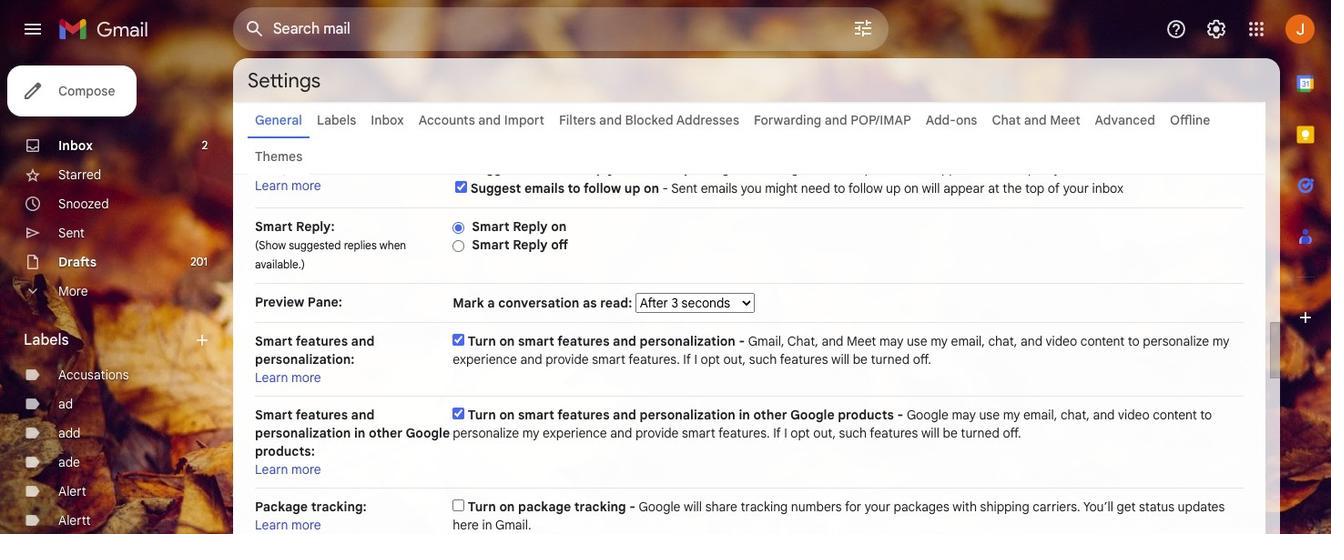 Task type: describe. For each thing, give the bounding box(es) containing it.
add-ons
[[926, 112, 978, 128]]

themes link
[[255, 148, 303, 165]]

suggest emails to follow up on - sent emails you might need to follow up on will appear at the top of your inbox
[[471, 180, 1124, 197]]

package
[[518, 499, 571, 516]]

0 vertical spatial sent
[[672, 180, 698, 197]]

learn inside nudges: learn more
[[255, 178, 288, 194]]

ad
[[58, 396, 73, 413]]

1 vertical spatial might
[[765, 180, 798, 197]]

Search mail text field
[[273, 20, 802, 38]]

chat and meet
[[992, 112, 1081, 128]]

more inside smart features and personalization in other google products: learn more
[[292, 462, 321, 478]]

0 horizontal spatial might
[[709, 160, 742, 177]]

nudges:
[[255, 159, 306, 176]]

need
[[801, 180, 831, 197]]

starred
[[58, 167, 101, 183]]

status
[[1140, 499, 1175, 516]]

conversation
[[499, 295, 580, 312]]

0 vertical spatial at
[[980, 160, 991, 177]]

turn on smart features and personalization in other google products -
[[468, 407, 907, 424]]

such inside google may use my email, chat, and video content to personalize my experience and provide smart features. if i opt out, such features will be turned off.
[[840, 425, 867, 442]]

chat,
[[788, 333, 819, 350]]

if inside google may use my email, chat, and video content to personalize my experience and provide smart features. if i opt out, such features will be turned off.
[[774, 425, 781, 442]]

to inside google may use my email, chat, and video content to personalize my experience and provide smart features. if i opt out, such features will be turned off.
[[1201, 407, 1213, 424]]

1 vertical spatial inbox link
[[58, 138, 93, 154]]

package
[[255, 499, 308, 516]]

snoozed
[[58, 196, 109, 212]]

turn for turn on smart features and personalization -
[[468, 333, 496, 350]]

advanced link
[[1096, 112, 1156, 128]]

packages
[[894, 499, 950, 516]]

0 vertical spatial you
[[685, 160, 706, 177]]

out, inside the gmail, chat, and meet may use my email, chat, and video content to personalize my experience and provide smart features. if i opt out, such features will be turned off.
[[724, 352, 746, 368]]

forwarding and pop/imap link
[[754, 112, 912, 128]]

emails for follow
[[525, 180, 565, 197]]

respond
[[847, 160, 895, 177]]

0 vertical spatial of
[[1039, 160, 1052, 177]]

accounts
[[419, 112, 475, 128]]

1 vertical spatial top
[[1026, 180, 1045, 197]]

alertt
[[58, 513, 91, 529]]

0 vertical spatial top
[[1017, 160, 1036, 177]]

suggest for suggest emails to follow up on - sent emails you might need to follow up on will appear at the top of your inbox
[[471, 180, 521, 197]]

sent link
[[58, 225, 85, 241]]

0 vertical spatial inbox
[[371, 112, 404, 128]]

opt inside the gmail, chat, and meet may use my email, chat, and video content to personalize my experience and provide smart features. if i opt out, such features will be turned off.
[[701, 352, 720, 368]]

accusations
[[58, 367, 129, 384]]

offline
[[1171, 112, 1211, 128]]

mark
[[453, 295, 484, 312]]

Smart Reply on radio
[[453, 221, 465, 235]]

forwarding and pop/imap
[[754, 112, 912, 128]]

your inside google will share tracking numbers for your packages with shipping carriers. you'll get status updates here in gmail.
[[865, 499, 891, 516]]

products
[[838, 407, 895, 424]]

available.)
[[255, 258, 305, 271]]

email, inside the gmail, chat, and meet may use my email, chat, and video content to personalize my experience and provide smart features. if i opt out, such features will be turned off.
[[952, 333, 986, 350]]

for
[[845, 499, 862, 516]]

learn inside smart features and personalization: learn more
[[255, 370, 288, 386]]

2 horizontal spatial in
[[739, 407, 751, 424]]

will inside google may use my email, chat, and video content to personalize my experience and provide smart features. if i opt out, such features will be turned off.
[[922, 425, 940, 442]]

- left gmail,
[[739, 333, 745, 350]]

features inside google may use my email, chat, and video content to personalize my experience and provide smart features. if i opt out, such features will be turned off.
[[870, 425, 919, 442]]

ons
[[956, 112, 978, 128]]

1 vertical spatial your
[[1064, 180, 1089, 197]]

will inside the gmail, chat, and meet may use my email, chat, and video content to personalize my experience and provide smart features. if i opt out, such features will be turned off.
[[832, 352, 850, 368]]

snoozed link
[[58, 196, 109, 212]]

add
[[58, 425, 81, 442]]

2 follow from the left
[[849, 180, 883, 197]]

i inside google may use my email, chat, and video content to personalize my experience and provide smart features. if i opt out, such features will be turned off.
[[785, 425, 788, 442]]

labels link
[[317, 112, 356, 128]]

have
[[745, 160, 772, 177]]

labels for labels link
[[317, 112, 356, 128]]

tracking:
[[311, 499, 367, 516]]

preview pane:
[[255, 294, 343, 311]]

carriers.
[[1033, 499, 1081, 516]]

share
[[706, 499, 738, 516]]

1 vertical spatial the
[[1003, 180, 1023, 197]]

0 vertical spatial meet
[[1051, 112, 1081, 128]]

and inside smart features and personalization: learn more
[[351, 333, 375, 350]]

emails
[[644, 160, 681, 177]]

google will share tracking numbers for your packages with shipping carriers. you'll get status updates here in gmail.
[[453, 499, 1226, 534]]

labels navigation
[[0, 58, 233, 535]]

features. inside google may use my email, chat, and video content to personalize my experience and provide smart features. if i opt out, such features will be turned off.
[[719, 425, 770, 442]]

with
[[953, 499, 978, 516]]

opt inside google may use my email, chat, and video content to personalize my experience and provide smart features. if i opt out, such features will be turned off.
[[791, 425, 810, 442]]

features inside smart features and personalization in other google products: learn more
[[296, 407, 348, 424]]

and inside smart features and personalization in other google products: learn more
[[351, 407, 375, 424]]

filters
[[559, 112, 596, 128]]

chat, inside google may use my email, chat, and video content to personalize my experience and provide smart features. if i opt out, such features will be turned off.
[[1061, 407, 1090, 424]]

features down turn on smart features and personalization -
[[558, 407, 610, 424]]

201
[[191, 255, 208, 269]]

nudges: learn more
[[255, 159, 321, 194]]

support image
[[1166, 18, 1188, 40]]

drafts
[[58, 254, 97, 271]]

numbers
[[792, 499, 842, 516]]

offline link
[[1171, 112, 1211, 128]]

personalization for -
[[640, 333, 736, 350]]

filters and blocked addresses
[[559, 112, 740, 128]]

turn on smart features and personalization -
[[468, 333, 749, 350]]

to inside the gmail, chat, and meet may use my email, chat, and video content to personalize my experience and provide smart features. if i opt out, such features will be turned off.
[[1129, 333, 1140, 350]]

tracking for share
[[741, 499, 788, 516]]

you'll
[[1084, 499, 1114, 516]]

if inside the gmail, chat, and meet may use my email, chat, and video content to personalize my experience and provide smart features. if i opt out, such features will be turned off.
[[684, 352, 691, 368]]

suggested
[[289, 239, 341, 252]]

alert
[[58, 484, 86, 500]]

alertt link
[[58, 513, 91, 529]]

smart reply on
[[472, 219, 567, 235]]

pop/imap
[[851, 112, 912, 128]]

off. inside google may use my email, chat, and video content to personalize my experience and provide smart features. if i opt out, such features will be turned off.
[[1003, 425, 1022, 442]]

email, inside google may use my email, chat, and video content to personalize my experience and provide smart features. if i opt out, such features will be turned off.
[[1024, 407, 1058, 424]]

ade
[[58, 455, 80, 471]]

forwarding
[[754, 112, 822, 128]]

features inside the gmail, chat, and meet may use my email, chat, and video content to personalize my experience and provide smart features. if i opt out, such features will be turned off.
[[780, 352, 829, 368]]

as
[[583, 295, 597, 312]]

starred link
[[58, 167, 101, 183]]

(show
[[255, 239, 286, 252]]

smart reply: (show suggested replies when available.)
[[255, 219, 406, 271]]

turn for turn on package tracking -
[[468, 499, 496, 516]]

reply for off
[[513, 237, 548, 253]]

other inside smart features and personalization in other google products: learn more
[[369, 425, 403, 442]]

more inside package tracking: learn more
[[292, 517, 321, 534]]

meet inside the gmail, chat, and meet may use my email, chat, and video content to personalize my experience and provide smart features. if i opt out, such features will be turned off.
[[847, 333, 877, 350]]

0 vertical spatial your
[[1055, 160, 1081, 177]]

themes
[[255, 148, 303, 165]]

chat, inside the gmail, chat, and meet may use my email, chat, and video content to personalize my experience and provide smart features. if i opt out, such features will be turned off.
[[989, 333, 1018, 350]]

emails down addresses on the right of page
[[701, 180, 738, 197]]

personalize inside google may use my email, chat, and video content to personalize my experience and provide smart features. if i opt out, such features will be turned off.
[[453, 425, 519, 442]]

labels heading
[[24, 332, 193, 350]]

video inside the gmail, chat, and meet may use my email, chat, and video content to personalize my experience and provide smart features. if i opt out, such features will be turned off.
[[1046, 333, 1078, 350]]

use inside the gmail, chat, and meet may use my email, chat, and video content to personalize my experience and provide smart features. if i opt out, such features will be turned off.
[[907, 333, 928, 350]]

compose
[[58, 83, 115, 99]]

add-ons link
[[926, 112, 978, 128]]

0 vertical spatial the
[[994, 160, 1014, 177]]

1 vertical spatial inbox
[[1093, 180, 1124, 197]]

1 vertical spatial at
[[989, 180, 1000, 197]]

google inside google will share tracking numbers for your packages with shipping carriers. you'll get status updates here in gmail.
[[639, 499, 681, 516]]

filters and blocked addresses link
[[559, 112, 740, 128]]

pane:
[[308, 294, 343, 311]]

1 follow from the left
[[584, 180, 622, 197]]

1 horizontal spatial you
[[741, 180, 762, 197]]

package tracking: learn more
[[255, 499, 367, 534]]

more inside smart features and personalization: learn more
[[292, 370, 321, 386]]

features down as
[[558, 333, 610, 350]]

smart for smart reply off
[[472, 237, 510, 253]]

0 vertical spatial other
[[754, 407, 788, 424]]

Smart Reply off radio
[[453, 239, 465, 253]]



Task type: vqa. For each thing, say whether or not it's contained in the screenshot.
right Inbox link
yes



Task type: locate. For each thing, give the bounding box(es) containing it.
-
[[635, 160, 641, 177], [663, 180, 669, 197], [739, 333, 745, 350], [898, 407, 904, 424], [630, 499, 636, 516]]

1 horizontal spatial meet
[[1051, 112, 1081, 128]]

features up personalization:
[[296, 333, 348, 350]]

i inside the gmail, chat, and meet may use my email, chat, and video content to personalize my experience and provide smart features. if i opt out, such features will be turned off.
[[695, 352, 698, 368]]

1 horizontal spatial follow
[[849, 180, 883, 197]]

1 reply from the top
[[513, 219, 548, 235]]

None checkbox
[[456, 181, 468, 193], [453, 334, 465, 346], [453, 408, 465, 420], [453, 500, 465, 512], [456, 181, 468, 193], [453, 334, 465, 346], [453, 408, 465, 420], [453, 500, 465, 512]]

1 vertical spatial provide
[[636, 425, 679, 442]]

0 horizontal spatial inbox link
[[58, 138, 93, 154]]

alert link
[[58, 484, 86, 500]]

more down nudges:
[[292, 178, 321, 194]]

meet right chat,
[[847, 333, 877, 350]]

if
[[684, 352, 691, 368], [774, 425, 781, 442]]

0 horizontal spatial experience
[[453, 352, 517, 368]]

will inside google will share tracking numbers for your packages with shipping carriers. you'll get status updates here in gmail.
[[684, 499, 702, 516]]

may
[[880, 333, 904, 350], [952, 407, 976, 424]]

learn more link
[[255, 178, 321, 194], [255, 370, 321, 386], [255, 462, 321, 478], [255, 517, 321, 534]]

0 horizontal spatial video
[[1046, 333, 1078, 350]]

smart inside smart reply: (show suggested replies when available.)
[[255, 219, 293, 235]]

more down products:
[[292, 462, 321, 478]]

preview
[[255, 294, 305, 311]]

1 vertical spatial opt
[[791, 425, 810, 442]]

might down suggest emails to reply to - emails you might have forgotten to respond to will appear at the top of your inbox at the top of page
[[765, 180, 798, 197]]

tracking for package
[[575, 499, 626, 516]]

experience
[[453, 352, 517, 368], [543, 425, 607, 442]]

turned
[[871, 352, 910, 368], [961, 425, 1000, 442]]

1 vertical spatial experience
[[543, 425, 607, 442]]

1 horizontal spatial might
[[765, 180, 798, 197]]

1 horizontal spatial provide
[[636, 425, 679, 442]]

1 vertical spatial i
[[785, 425, 788, 442]]

0 horizontal spatial be
[[853, 352, 868, 368]]

0 horizontal spatial content
[[1081, 333, 1125, 350]]

sent inside labels "navigation"
[[58, 225, 85, 241]]

0 vertical spatial might
[[709, 160, 742, 177]]

replies
[[344, 239, 377, 252]]

1 vertical spatial sent
[[58, 225, 85, 241]]

when
[[380, 239, 406, 252]]

4 learn more link from the top
[[255, 517, 321, 534]]

0 horizontal spatial opt
[[701, 352, 720, 368]]

provide down turn on smart features and personalization -
[[546, 352, 589, 368]]

advanced
[[1096, 112, 1156, 128]]

my
[[931, 333, 948, 350], [1213, 333, 1230, 350], [1004, 407, 1021, 424], [523, 425, 540, 442]]

1 vertical spatial email,
[[1024, 407, 1058, 424]]

0 vertical spatial appear
[[935, 160, 976, 177]]

tracking right package
[[575, 499, 626, 516]]

inbox
[[371, 112, 404, 128], [58, 138, 93, 154]]

personalization
[[640, 333, 736, 350], [640, 407, 736, 424], [255, 425, 351, 442]]

opt up numbers
[[791, 425, 810, 442]]

gmail, chat, and meet may use my email, chat, and video content to personalize my experience and provide smart features. if i opt out, such features will be turned off.
[[453, 333, 1230, 368]]

emails
[[525, 160, 565, 177], [525, 180, 565, 197], [701, 180, 738, 197]]

reply:
[[296, 219, 335, 235]]

learn
[[255, 178, 288, 194], [255, 370, 288, 386], [255, 462, 288, 478], [255, 517, 288, 534]]

1 horizontal spatial video
[[1119, 407, 1150, 424]]

smart inside smart features and personalization in other google products: learn more
[[255, 407, 293, 424]]

1 more from the top
[[292, 178, 321, 194]]

1 horizontal spatial i
[[785, 425, 788, 442]]

0 vertical spatial in
[[739, 407, 751, 424]]

1 horizontal spatial if
[[774, 425, 781, 442]]

0 vertical spatial turn
[[468, 333, 496, 350]]

sent up drafts
[[58, 225, 85, 241]]

3 learn from the top
[[255, 462, 288, 478]]

appear
[[935, 160, 976, 177], [944, 180, 985, 197]]

in right here at the left of page
[[482, 517, 492, 534]]

0 horizontal spatial out,
[[724, 352, 746, 368]]

experience inside google may use my email, chat, and video content to personalize my experience and provide smart features. if i opt out, such features will be turned off.
[[543, 425, 607, 442]]

such down products
[[840, 425, 867, 442]]

learn more link for nudges:
[[255, 178, 321, 194]]

2 vertical spatial personalization
[[255, 425, 351, 442]]

1 horizontal spatial use
[[980, 407, 1000, 424]]

use inside google may use my email, chat, and video content to personalize my experience and provide smart features. if i opt out, such features will be turned off.
[[980, 407, 1000, 424]]

add-
[[926, 112, 956, 128]]

0 vertical spatial suggest
[[471, 160, 521, 177]]

learn more link down 'package'
[[255, 517, 321, 534]]

- down emails
[[663, 180, 669, 197]]

accounts and import link
[[419, 112, 545, 128]]

inbox
[[1084, 160, 1115, 177], [1093, 180, 1124, 197]]

1 vertical spatial out,
[[814, 425, 836, 442]]

0 vertical spatial labels
[[317, 112, 356, 128]]

in inside smart features and personalization in other google products: learn more
[[354, 425, 366, 442]]

1 horizontal spatial inbox
[[371, 112, 404, 128]]

tab list
[[1281, 58, 1332, 469]]

might
[[709, 160, 742, 177], [765, 180, 798, 197]]

0 vertical spatial reply
[[513, 219, 548, 235]]

0 horizontal spatial follow
[[584, 180, 622, 197]]

1 vertical spatial personalization
[[640, 407, 736, 424]]

1 horizontal spatial tracking
[[741, 499, 788, 516]]

follow
[[584, 180, 622, 197], [849, 180, 883, 197]]

1 horizontal spatial chat,
[[1061, 407, 1090, 424]]

1 vertical spatial in
[[354, 425, 366, 442]]

smart features and personalization in other google products: learn more
[[255, 407, 450, 478]]

experience up turn on package tracking -
[[543, 425, 607, 442]]

2 vertical spatial your
[[865, 499, 891, 516]]

general
[[255, 112, 302, 128]]

experience inside the gmail, chat, and meet may use my email, chat, and video content to personalize my experience and provide smart features. if i opt out, such features will be turned off.
[[453, 352, 517, 368]]

follow down respond
[[849, 180, 883, 197]]

provide inside google may use my email, chat, and video content to personalize my experience and provide smart features. if i opt out, such features will be turned off.
[[636, 425, 679, 442]]

ad link
[[58, 396, 73, 413]]

labels inside labels "navigation"
[[24, 332, 69, 350]]

chat
[[992, 112, 1021, 128]]

will down add- on the top right of the page
[[922, 180, 941, 197]]

0 vertical spatial i
[[695, 352, 698, 368]]

forgotten
[[775, 160, 829, 177]]

more button
[[0, 277, 219, 306]]

video
[[1046, 333, 1078, 350], [1119, 407, 1150, 424]]

mark a conversation as read:
[[453, 295, 636, 312]]

learn inside package tracking: learn more
[[255, 517, 288, 534]]

- right products
[[898, 407, 904, 424]]

in down gmail,
[[739, 407, 751, 424]]

1 vertical spatial may
[[952, 407, 976, 424]]

1 vertical spatial other
[[369, 425, 403, 442]]

reply down "smart reply on"
[[513, 237, 548, 253]]

chat and meet link
[[992, 112, 1081, 128]]

learn down nudges:
[[255, 178, 288, 194]]

suggest up "smart reply on"
[[471, 180, 521, 197]]

reply for on
[[513, 219, 548, 235]]

0 vertical spatial turned
[[871, 352, 910, 368]]

0 vertical spatial inbox link
[[371, 112, 404, 128]]

experience down a
[[453, 352, 517, 368]]

learn more link down products:
[[255, 462, 321, 478]]

1 horizontal spatial be
[[943, 425, 958, 442]]

2 vertical spatial in
[[482, 517, 492, 534]]

0 horizontal spatial features.
[[629, 352, 680, 368]]

smart for smart reply on
[[472, 219, 510, 235]]

1 vertical spatial be
[[943, 425, 958, 442]]

personalize inside the gmail, chat, and meet may use my email, chat, and video content to personalize my experience and provide smart features. if i opt out, such features will be turned off.
[[1144, 333, 1210, 350]]

1 vertical spatial use
[[980, 407, 1000, 424]]

features inside smart features and personalization: learn more
[[296, 333, 348, 350]]

labels right general link
[[317, 112, 356, 128]]

learn more link down personalization:
[[255, 370, 321, 386]]

smart right smart reply on radio
[[472, 219, 510, 235]]

learn down personalization:
[[255, 370, 288, 386]]

up down filters and blocked addresses
[[625, 180, 641, 197]]

2 tracking from the left
[[741, 499, 788, 516]]

personalization:
[[255, 352, 355, 368]]

0 vertical spatial be
[[853, 352, 868, 368]]

appear down ons
[[944, 180, 985, 197]]

your down the chat and meet link
[[1055, 160, 1081, 177]]

0 vertical spatial video
[[1046, 333, 1078, 350]]

0 horizontal spatial email,
[[952, 333, 986, 350]]

smart for smart features and personalization: learn more
[[255, 333, 293, 350]]

tracking right share
[[741, 499, 788, 516]]

0 vertical spatial use
[[907, 333, 928, 350]]

out, up turn on smart features and personalization in other google products -
[[724, 352, 746, 368]]

advanced search options image
[[845, 10, 882, 46]]

out, up numbers
[[814, 425, 836, 442]]

inbox link
[[371, 112, 404, 128], [58, 138, 93, 154]]

video inside google may use my email, chat, and video content to personalize my experience and provide smart features. if i opt out, such features will be turned off.
[[1119, 407, 1150, 424]]

gmail,
[[749, 333, 785, 350]]

1 up from the left
[[625, 180, 641, 197]]

inbox inside labels "navigation"
[[58, 138, 93, 154]]

the
[[994, 160, 1014, 177], [1003, 180, 1023, 197]]

search mail image
[[239, 13, 271, 46]]

compose button
[[7, 66, 137, 117]]

1 vertical spatial of
[[1048, 180, 1060, 197]]

get
[[1117, 499, 1136, 516]]

be
[[853, 352, 868, 368], [943, 425, 958, 442]]

0 horizontal spatial labels
[[24, 332, 69, 350]]

suggest for suggest emails to reply to - emails you might have forgotten to respond to will appear at the top of your inbox
[[471, 160, 521, 177]]

emails up "smart reply on"
[[525, 180, 565, 197]]

- left emails
[[635, 160, 641, 177]]

provide down turn on smart features and personalization in other google products -
[[636, 425, 679, 442]]

meet right 'chat'
[[1051, 112, 1081, 128]]

in inside google will share tracking numbers for your packages with shipping carriers. you'll get status updates here in gmail.
[[482, 517, 492, 534]]

0 horizontal spatial you
[[685, 160, 706, 177]]

top
[[1017, 160, 1036, 177], [1026, 180, 1045, 197]]

turned up with
[[961, 425, 1000, 442]]

tracking inside google will share tracking numbers for your packages with shipping carriers. you'll get status updates here in gmail.
[[741, 499, 788, 516]]

0 vertical spatial features.
[[629, 352, 680, 368]]

more down 'package'
[[292, 517, 321, 534]]

1 learn from the top
[[255, 178, 288, 194]]

inbox link right labels link
[[371, 112, 404, 128]]

1 vertical spatial chat,
[[1061, 407, 1090, 424]]

you
[[685, 160, 706, 177], [741, 180, 762, 197]]

smart for smart reply: (show suggested replies when available.)
[[255, 219, 293, 235]]

features.
[[629, 352, 680, 368], [719, 425, 770, 442]]

0 vertical spatial inbox
[[1084, 160, 1115, 177]]

smart up products:
[[255, 407, 293, 424]]

2 reply from the top
[[513, 237, 548, 253]]

1 horizontal spatial opt
[[791, 425, 810, 442]]

will right respond
[[913, 160, 932, 177]]

0 horizontal spatial personalize
[[453, 425, 519, 442]]

learn inside smart features and personalization in other google products: learn more
[[255, 462, 288, 478]]

smart
[[255, 219, 293, 235], [472, 219, 510, 235], [472, 237, 510, 253], [255, 333, 293, 350], [255, 407, 293, 424]]

2 more from the top
[[292, 370, 321, 386]]

0 vertical spatial provide
[[546, 352, 589, 368]]

will up products
[[832, 352, 850, 368]]

turn for turn on smart features and personalization in other google products -
[[468, 407, 496, 424]]

be inside the gmail, chat, and meet may use my email, chat, and video content to personalize my experience and provide smart features. if i opt out, such features will be turned off.
[[853, 352, 868, 368]]

appear down add-ons
[[935, 160, 976, 177]]

4 more from the top
[[292, 517, 321, 534]]

more inside nudges: learn more
[[292, 178, 321, 194]]

out,
[[724, 352, 746, 368], [814, 425, 836, 442]]

shipping
[[981, 499, 1030, 516]]

0 horizontal spatial up
[[625, 180, 641, 197]]

content inside google may use my email, chat, and video content to personalize my experience and provide smart features. if i opt out, such features will be turned off.
[[1153, 407, 1198, 424]]

3 learn more link from the top
[[255, 462, 321, 478]]

2 up from the left
[[886, 180, 901, 197]]

off
[[551, 237, 569, 253]]

0 horizontal spatial use
[[907, 333, 928, 350]]

drafts link
[[58, 254, 97, 271]]

learn down products:
[[255, 462, 288, 478]]

1 horizontal spatial inbox link
[[371, 112, 404, 128]]

off. inside the gmail, chat, and meet may use my email, chat, and video content to personalize my experience and provide smart features. if i opt out, such features will be turned off.
[[913, 352, 932, 368]]

reply
[[584, 160, 616, 177]]

0 vertical spatial content
[[1081, 333, 1125, 350]]

google may use my email, chat, and video content to personalize my experience and provide smart features. if i opt out, such features will be turned off.
[[453, 407, 1213, 442]]

1 vertical spatial reply
[[513, 237, 548, 253]]

1 vertical spatial you
[[741, 180, 762, 197]]

1 horizontal spatial may
[[952, 407, 976, 424]]

2 vertical spatial turn
[[468, 499, 496, 516]]

1 horizontal spatial other
[[754, 407, 788, 424]]

1 vertical spatial appear
[[944, 180, 985, 197]]

be inside google may use my email, chat, and video content to personalize my experience and provide smart features. if i opt out, such features will be turned off.
[[943, 425, 958, 442]]

turned up products
[[871, 352, 910, 368]]

such down gmail,
[[750, 352, 777, 368]]

import
[[505, 112, 545, 128]]

settings image
[[1206, 18, 1228, 40]]

smart for smart features and personalization in other google products: learn more
[[255, 407, 293, 424]]

smart up the (show
[[255, 219, 293, 235]]

you down have
[[741, 180, 762, 197]]

0 horizontal spatial provide
[[546, 352, 589, 368]]

0 horizontal spatial tracking
[[575, 499, 626, 516]]

turned inside the gmail, chat, and meet may use my email, chat, and video content to personalize my experience and provide smart features. if i opt out, such features will be turned off.
[[871, 352, 910, 368]]

reply up smart reply off
[[513, 219, 548, 235]]

personalization for in
[[640, 407, 736, 424]]

1 turn from the top
[[468, 333, 496, 350]]

will up packages
[[922, 425, 940, 442]]

1 learn more link from the top
[[255, 178, 321, 194]]

you right emails
[[685, 160, 706, 177]]

such inside the gmail, chat, and meet may use my email, chat, and video content to personalize my experience and provide smart features. if i opt out, such features will be turned off.
[[750, 352, 777, 368]]

smart right smart reply off option
[[472, 237, 510, 253]]

2 turn from the top
[[468, 407, 496, 424]]

0 horizontal spatial i
[[695, 352, 698, 368]]

learn more link down nudges:
[[255, 178, 321, 194]]

turned inside google may use my email, chat, and video content to personalize my experience and provide smart features. if i opt out, such features will be turned off.
[[961, 425, 1000, 442]]

2 learn from the top
[[255, 370, 288, 386]]

1 horizontal spatial turned
[[961, 425, 1000, 442]]

inbox link up starred link
[[58, 138, 93, 154]]

such
[[750, 352, 777, 368], [840, 425, 867, 442]]

ade link
[[58, 455, 80, 471]]

1 horizontal spatial such
[[840, 425, 867, 442]]

0 vertical spatial such
[[750, 352, 777, 368]]

chat,
[[989, 333, 1018, 350], [1061, 407, 1090, 424]]

2 learn more link from the top
[[255, 370, 321, 386]]

your right the 'for'
[[865, 499, 891, 516]]

labels for labels heading
[[24, 332, 69, 350]]

features down products
[[870, 425, 919, 442]]

0 horizontal spatial inbox
[[58, 138, 93, 154]]

top down the chat and meet link
[[1026, 180, 1045, 197]]

features. down turn on smart features and personalization -
[[629, 352, 680, 368]]

be up products
[[853, 352, 868, 368]]

top down chat and meet
[[1017, 160, 1036, 177]]

suggest down 'accounts and import'
[[471, 160, 521, 177]]

learn more link for package tracking:
[[255, 517, 321, 534]]

0 vertical spatial off.
[[913, 352, 932, 368]]

2 suggest from the top
[[471, 180, 521, 197]]

more down personalization:
[[292, 370, 321, 386]]

emails for reply
[[525, 160, 565, 177]]

features. inside the gmail, chat, and meet may use my email, chat, and video content to personalize my experience and provide smart features. if i opt out, such features will be turned off.
[[629, 352, 680, 368]]

inbox right labels link
[[371, 112, 404, 128]]

1 vertical spatial turn
[[468, 407, 496, 424]]

up down respond
[[886, 180, 901, 197]]

here
[[453, 517, 479, 534]]

0 vertical spatial personalization
[[640, 333, 736, 350]]

0 vertical spatial opt
[[701, 352, 720, 368]]

learn more link for smart features and personalization in other google products:
[[255, 462, 321, 478]]

1 tracking from the left
[[575, 499, 626, 516]]

smart inside the gmail, chat, and meet may use my email, chat, and video content to personalize my experience and provide smart features. if i opt out, such features will be turned off.
[[592, 352, 626, 368]]

turn on package tracking -
[[468, 499, 639, 516]]

0 horizontal spatial chat,
[[989, 333, 1018, 350]]

labels down the more
[[24, 332, 69, 350]]

personalize
[[1144, 333, 1210, 350], [453, 425, 519, 442]]

inbox up starred link
[[58, 138, 93, 154]]

provide
[[546, 352, 589, 368], [636, 425, 679, 442]]

learn down 'package'
[[255, 517, 288, 534]]

learn more link for smart features and personalization:
[[255, 370, 321, 386]]

opt up turn on smart features and personalization in other google products -
[[701, 352, 720, 368]]

None search field
[[233, 7, 889, 51]]

features. down turn on smart features and personalization in other google products -
[[719, 425, 770, 442]]

suggest emails to reply to - emails you might have forgotten to respond to will appear at the top of your inbox
[[471, 160, 1115, 177]]

out, inside google may use my email, chat, and video content to personalize my experience and provide smart features. if i opt out, such features will be turned off.
[[814, 425, 836, 442]]

might left have
[[709, 160, 742, 177]]

emails down 'import'
[[525, 160, 565, 177]]

your
[[1055, 160, 1081, 177], [1064, 180, 1089, 197], [865, 499, 891, 516]]

labels
[[317, 112, 356, 128], [24, 332, 69, 350]]

content inside the gmail, chat, and meet may use my email, chat, and video content to personalize my experience and provide smart features. if i opt out, such features will be turned off.
[[1081, 333, 1125, 350]]

on
[[644, 180, 660, 197], [905, 180, 919, 197], [551, 219, 567, 235], [500, 333, 515, 350], [500, 407, 515, 424], [500, 499, 515, 516]]

smart up personalization:
[[255, 333, 293, 350]]

more
[[58, 283, 88, 300]]

google inside smart features and personalization in other google products: learn more
[[406, 425, 450, 442]]

be up with
[[943, 425, 958, 442]]

main menu image
[[22, 18, 44, 40]]

google inside google may use my email, chat, and video content to personalize my experience and provide smart features. if i opt out, such features will be turned off.
[[907, 407, 949, 424]]

may inside google may use my email, chat, and video content to personalize my experience and provide smart features. if i opt out, such features will be turned off.
[[952, 407, 976, 424]]

will left share
[[684, 499, 702, 516]]

more
[[292, 178, 321, 194], [292, 370, 321, 386], [292, 462, 321, 478], [292, 517, 321, 534]]

off.
[[913, 352, 932, 368], [1003, 425, 1022, 442]]

may inside the gmail, chat, and meet may use my email, chat, and video content to personalize my experience and provide smart features. if i opt out, such features will be turned off.
[[880, 333, 904, 350]]

smart reply off
[[472, 237, 569, 253]]

0 horizontal spatial other
[[369, 425, 403, 442]]

read:
[[600, 295, 632, 312]]

1 vertical spatial video
[[1119, 407, 1150, 424]]

1 horizontal spatial experience
[[543, 425, 607, 442]]

sent down emails
[[672, 180, 698, 197]]

accusations link
[[58, 367, 129, 384]]

a
[[488, 295, 495, 312]]

settings
[[248, 68, 321, 92]]

1 vertical spatial labels
[[24, 332, 69, 350]]

smart features and personalization: learn more
[[255, 333, 375, 386]]

features up products:
[[296, 407, 348, 424]]

personalization inside smart features and personalization in other google products: learn more
[[255, 425, 351, 442]]

0 horizontal spatial may
[[880, 333, 904, 350]]

in up 'tracking:'
[[354, 425, 366, 442]]

provide inside the gmail, chat, and meet may use my email, chat, and video content to personalize my experience and provide smart features. if i opt out, such features will be turned off.
[[546, 352, 589, 368]]

1 horizontal spatial labels
[[317, 112, 356, 128]]

follow down reply
[[584, 180, 622, 197]]

features down chat,
[[780, 352, 829, 368]]

smart inside smart features and personalization: learn more
[[255, 333, 293, 350]]

your down chat and meet
[[1064, 180, 1089, 197]]

smart inside google may use my email, chat, and video content to personalize my experience and provide smart features. if i opt out, such features will be turned off.
[[682, 425, 716, 442]]

1 vertical spatial meet
[[847, 333, 877, 350]]

tracking
[[575, 499, 626, 516], [741, 499, 788, 516]]

- right package
[[630, 499, 636, 516]]

suggest
[[471, 160, 521, 177], [471, 180, 521, 197]]

general link
[[255, 112, 302, 128]]

addresses
[[677, 112, 740, 128]]

3 more from the top
[[292, 462, 321, 478]]

3 turn from the top
[[468, 499, 496, 516]]

4 learn from the top
[[255, 517, 288, 534]]

1 suggest from the top
[[471, 160, 521, 177]]

gmail image
[[58, 11, 158, 47]]

smart
[[518, 333, 555, 350], [592, 352, 626, 368], [518, 407, 555, 424], [682, 425, 716, 442]]



